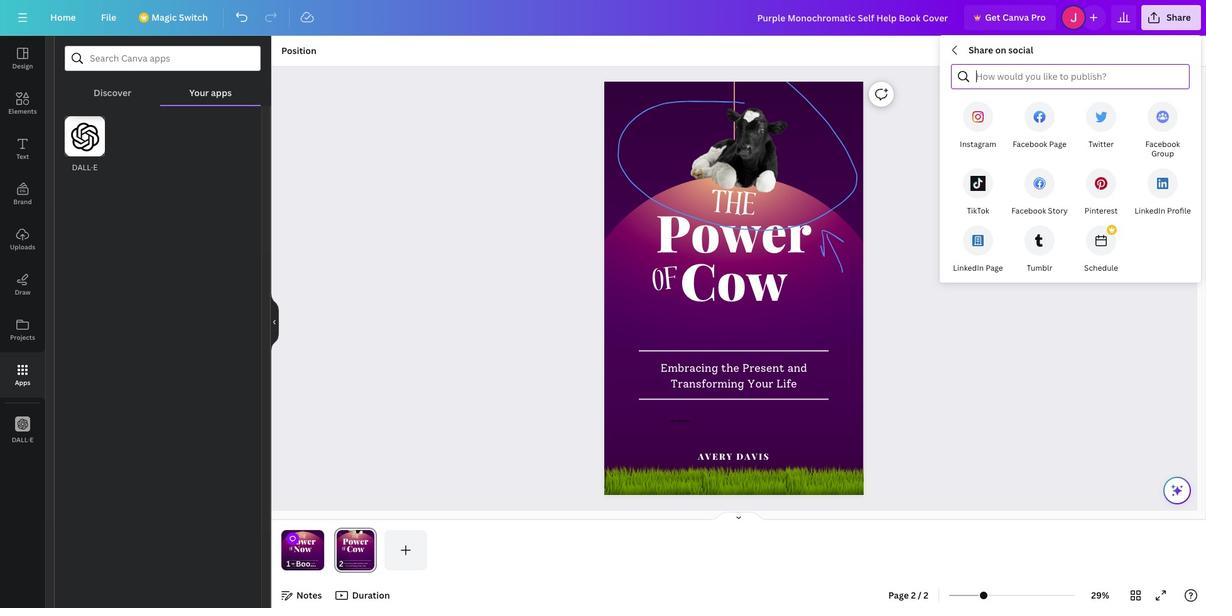 Task type: vqa. For each thing, say whether or not it's contained in the screenshot.
search field at top
no



Task type: describe. For each thing, give the bounding box(es) containing it.
29%
[[1091, 589, 1109, 601]]

notes button
[[276, 585, 327, 606]]

1 vertical spatial embracing
[[291, 562, 300, 565]]

page 2 / 2 button
[[883, 585, 933, 606]]

your inside "button"
[[189, 87, 209, 99]]

home link
[[40, 5, 86, 30]]

1 horizontal spatial transforming
[[671, 377, 744, 390]]

text button
[[0, 126, 45, 171]]

apps
[[15, 378, 30, 387]]

design
[[12, 62, 33, 70]]

facebook for story
[[1011, 205, 1046, 216]]

facebook for page
[[1013, 139, 1047, 149]]

linkedin for linkedin page
[[953, 263, 984, 273]]

apps button
[[0, 352, 45, 398]]

discover
[[94, 87, 131, 99]]

avery
[[698, 450, 733, 462]]

apps
[[211, 87, 232, 99]]

discover button
[[65, 71, 160, 105]]

story
[[1048, 205, 1068, 216]]

elements button
[[0, 81, 45, 126]]

share for share
[[1166, 11, 1191, 23]]

design button
[[0, 36, 45, 81]]

Page title text field
[[349, 558, 354, 570]]

notes
[[296, 589, 322, 601]]

social
[[1008, 44, 1033, 56]]

tumblr
[[1027, 263, 1052, 273]]

page for facebook page
[[1049, 139, 1066, 149]]

How would you like to publish? search field
[[976, 65, 1182, 89]]

dall·e inside button
[[12, 435, 33, 444]]

0 horizontal spatial present
[[304, 562, 311, 565]]

/
[[918, 589, 921, 601]]

share on social
[[969, 44, 1033, 56]]

1 vertical spatial and
[[312, 562, 315, 565]]

29% button
[[1080, 585, 1121, 606]]

hide pages image
[[709, 511, 769, 521]]

now
[[294, 543, 312, 554]]

page for linkedin page
[[986, 263, 1003, 273]]

file
[[101, 11, 116, 23]]

magic
[[151, 11, 177, 23]]

2 vertical spatial your
[[305, 565, 309, 567]]

twitter
[[1088, 139, 1114, 149]]

dm serif display
[[670, 419, 691, 423]]

1 horizontal spatial embracing
[[661, 362, 718, 375]]

0 vertical spatial and
[[788, 362, 807, 375]]

uploads button
[[0, 217, 45, 262]]

display
[[681, 419, 691, 423]]

draw
[[15, 288, 31, 296]]

1 vertical spatial embracing the present and transforming your life
[[291, 562, 315, 567]]

brand button
[[0, 171, 45, 217]]

facebook for group
[[1145, 139, 1180, 149]]

group
[[1151, 148, 1174, 159]]

get
[[985, 11, 1000, 23]]

Search Canva apps search field
[[90, 46, 236, 70]]

of for of
[[650, 255, 681, 310]]

davis
[[737, 450, 770, 462]]

get canva pro
[[985, 11, 1046, 23]]

side panel tab list
[[0, 36, 45, 453]]

duration button
[[332, 585, 395, 606]]

brand
[[13, 197, 32, 206]]

switch
[[179, 11, 208, 23]]

1 2 from the left
[[911, 589, 916, 601]]

magic switch
[[151, 11, 208, 23]]

0 vertical spatial embracing the present and transforming your life
[[661, 362, 807, 390]]



Task type: locate. For each thing, give the bounding box(es) containing it.
projects button
[[0, 307, 45, 352]]

your
[[189, 87, 209, 99], [748, 377, 774, 390], [305, 565, 309, 567]]

transforming up display
[[671, 377, 744, 390]]

of inside of the
[[289, 545, 294, 554]]

1 horizontal spatial power
[[656, 197, 812, 266]]

position
[[281, 45, 316, 57]]

the inside of the
[[299, 532, 307, 541]]

0 vertical spatial transforming
[[671, 377, 744, 390]]

2 2 from the left
[[924, 589, 928, 601]]

0 horizontal spatial page
[[888, 589, 909, 601]]

0 horizontal spatial 2
[[911, 589, 916, 601]]

dall·e button
[[0, 408, 45, 453]]

1 vertical spatial page
[[986, 263, 1003, 273]]

page left twitter
[[1049, 139, 1066, 149]]

get canva pro button
[[964, 5, 1056, 30]]

tiktok
[[967, 205, 989, 216]]

0 vertical spatial page
[[1049, 139, 1066, 149]]

0 horizontal spatial share
[[969, 44, 993, 56]]

linkedin
[[1135, 205, 1165, 216], [953, 263, 984, 273]]

page
[[1049, 139, 1066, 149], [986, 263, 1003, 273], [888, 589, 909, 601]]

of the
[[289, 532, 307, 554]]

page 2 / 2
[[888, 589, 928, 601]]

duration
[[352, 589, 390, 601]]

dall·e
[[72, 162, 98, 173], [12, 435, 33, 444]]

your apps button
[[160, 71, 261, 105]]

0 horizontal spatial embracing
[[291, 562, 300, 565]]

power now
[[290, 535, 316, 554]]

file button
[[91, 5, 126, 30]]

power for cow
[[656, 197, 812, 266]]

1 vertical spatial your
[[748, 377, 774, 390]]

main menu bar
[[0, 0, 1206, 36]]

avery davis
[[698, 450, 770, 462]]

1 vertical spatial power
[[290, 535, 316, 546]]

facebook left story
[[1011, 205, 1046, 216]]

2 right the / at right bottom
[[924, 589, 928, 601]]

1 horizontal spatial life
[[777, 377, 797, 390]]

transforming down now at the bottom of page
[[292, 565, 304, 567]]

0 horizontal spatial your
[[189, 87, 209, 99]]

0 vertical spatial dall·e
[[72, 162, 98, 173]]

elements
[[8, 107, 37, 116]]

2 horizontal spatial page
[[1049, 139, 1066, 149]]

your apps
[[189, 87, 232, 99]]

2 left the / at right bottom
[[911, 589, 916, 601]]

1 horizontal spatial and
[[788, 362, 807, 375]]

home
[[50, 11, 76, 23]]

and
[[788, 362, 807, 375], [312, 562, 315, 565]]

1 horizontal spatial share
[[1166, 11, 1191, 23]]

0 horizontal spatial and
[[312, 562, 315, 565]]

uploads
[[10, 242, 35, 251]]

1 vertical spatial transforming
[[292, 565, 304, 567]]

linkedin profile
[[1135, 205, 1191, 216]]

embracing down now at the bottom of page
[[291, 562, 300, 565]]

cow
[[680, 245, 788, 314]]

1 horizontal spatial 2
[[924, 589, 928, 601]]

dm
[[670, 419, 674, 423]]

0 vertical spatial share
[[1166, 11, 1191, 23]]

of
[[650, 255, 681, 310], [289, 545, 294, 554]]

2 horizontal spatial your
[[748, 377, 774, 390]]

text
[[16, 152, 29, 161]]

of for of the
[[289, 545, 294, 554]]

0 vertical spatial linkedin
[[1135, 205, 1165, 216]]

draw button
[[0, 262, 45, 307]]

1 vertical spatial of
[[289, 545, 294, 554]]

facebook page
[[1013, 139, 1066, 149]]

present
[[743, 362, 785, 375], [304, 562, 311, 565]]

0 horizontal spatial dall·e
[[12, 435, 33, 444]]

Design title text field
[[747, 5, 959, 30]]

1 horizontal spatial dall·e
[[72, 162, 98, 173]]

profile
[[1167, 205, 1191, 216]]

1 horizontal spatial embracing the present and transforming your life
[[661, 362, 807, 390]]

linkedin page
[[953, 263, 1003, 273]]

page left the / at right bottom
[[888, 589, 909, 601]]

1 vertical spatial dall·e
[[12, 435, 33, 444]]

0 vertical spatial power
[[656, 197, 812, 266]]

1 horizontal spatial present
[[743, 362, 785, 375]]

canva assistant image
[[1170, 483, 1185, 498]]

0 vertical spatial present
[[743, 362, 785, 375]]

0 horizontal spatial life
[[310, 565, 313, 567]]

0 horizontal spatial embracing the present and transforming your life
[[291, 562, 315, 567]]

linkedin down tiktok
[[953, 263, 984, 273]]

1 vertical spatial linkedin
[[953, 263, 984, 273]]

schedule
[[1084, 263, 1118, 273]]

serif
[[674, 419, 681, 423]]

canva
[[1002, 11, 1029, 23]]

0 horizontal spatial linkedin
[[953, 263, 984, 273]]

1 horizontal spatial your
[[305, 565, 309, 567]]

facebook right twitter
[[1145, 139, 1180, 149]]

0 horizontal spatial transforming
[[292, 565, 304, 567]]

on
[[995, 44, 1006, 56]]

page 2 image
[[334, 530, 377, 570]]

the
[[709, 178, 758, 234], [721, 362, 740, 375], [299, 532, 307, 541], [301, 562, 304, 565]]

facebook group
[[1145, 139, 1180, 159]]

1 vertical spatial share
[[969, 44, 993, 56]]

transforming
[[671, 377, 744, 390], [292, 565, 304, 567]]

pinterest
[[1085, 205, 1118, 216]]

1 horizontal spatial of
[[650, 255, 681, 310]]

facebook
[[1013, 139, 1047, 149], [1145, 139, 1180, 149], [1011, 205, 1046, 216]]

embracing the present and transforming your life
[[661, 362, 807, 390], [291, 562, 315, 567]]

position button
[[276, 41, 321, 61]]

facebook story
[[1011, 205, 1068, 216]]

share
[[1166, 11, 1191, 23], [969, 44, 993, 56]]

pro
[[1031, 11, 1046, 23]]

1 horizontal spatial page
[[986, 263, 1003, 273]]

2 vertical spatial page
[[888, 589, 909, 601]]

projects
[[10, 333, 35, 342]]

0 vertical spatial of
[[650, 255, 681, 310]]

0 horizontal spatial power
[[290, 535, 316, 546]]

0 vertical spatial embracing
[[661, 362, 718, 375]]

facebook right 'instagram'
[[1013, 139, 1047, 149]]

magic switch button
[[131, 5, 218, 30]]

share for share on social
[[969, 44, 993, 56]]

power
[[656, 197, 812, 266], [290, 535, 316, 546]]

2
[[911, 589, 916, 601], [924, 589, 928, 601]]

life
[[777, 377, 797, 390], [310, 565, 313, 567]]

page left tumblr
[[986, 263, 1003, 273]]

1 vertical spatial present
[[304, 562, 311, 565]]

instagram
[[960, 139, 996, 149]]

0 horizontal spatial of
[[289, 545, 294, 554]]

embracing up display
[[661, 362, 718, 375]]

1 vertical spatial life
[[310, 565, 313, 567]]

page inside button
[[888, 589, 909, 601]]

1 horizontal spatial linkedin
[[1135, 205, 1165, 216]]

0 vertical spatial life
[[777, 377, 797, 390]]

hide image
[[271, 292, 279, 352]]

share inside dropdown button
[[1166, 11, 1191, 23]]

share button
[[1141, 5, 1201, 30]]

0 vertical spatial your
[[189, 87, 209, 99]]

linkedin left profile
[[1135, 205, 1165, 216]]

power cow
[[656, 197, 812, 314]]

power for now
[[290, 535, 316, 546]]

linkedin for linkedin profile
[[1135, 205, 1165, 216]]

embracing
[[661, 362, 718, 375], [291, 562, 300, 565]]



